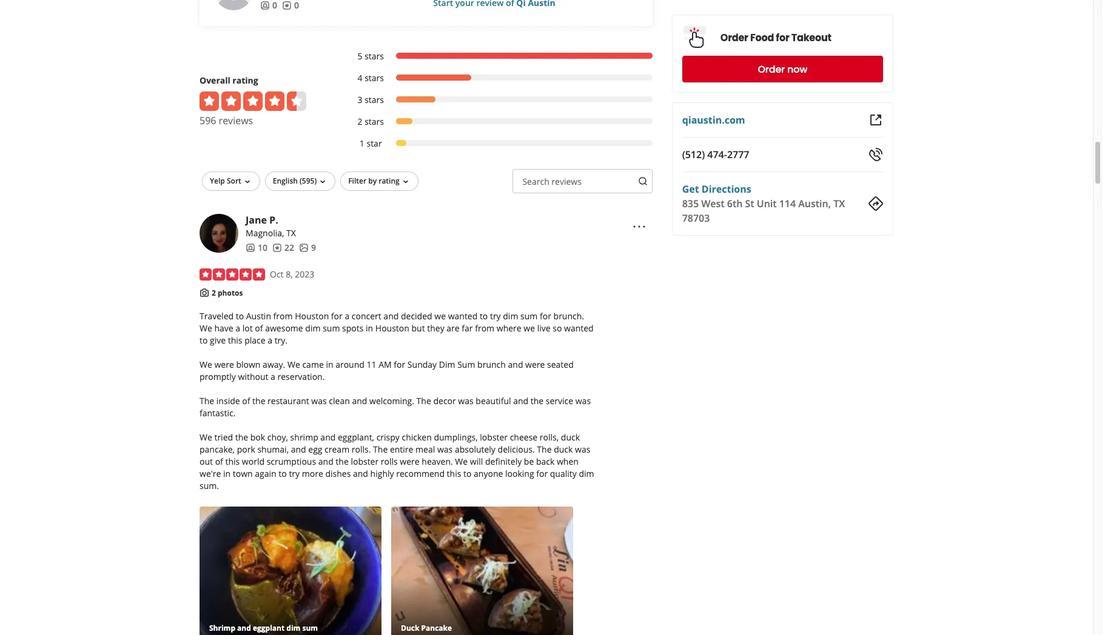Task type: describe. For each thing, give the bounding box(es) containing it.
for right the food
[[776, 31, 790, 45]]

filter reviews by 5 stars rating element
[[345, 50, 653, 62]]

dim inside we tried the bok choy, shrimp and eggplant, crispy chicken dumplings, lobster cheese rolls, duck pancake, pork shumai, and egg cream rolls. the entire meal was absolutely delicious. the duck was out of this world scrumptious and the lobster rolls were heaven. we will definitely be back when we're in town again to try more dishes and highly recommend this to anyone looking for quality dim sum.
[[579, 468, 594, 480]]

0 horizontal spatial were
[[214, 359, 234, 371]]

and inside we were blown away. we came in around 11 am for sunday dim sum brunch and were seated promptly without a reservation.
[[508, 359, 523, 371]]

photos
[[218, 288, 243, 298]]

crispy
[[377, 432, 400, 444]]

chicken
[[402, 432, 432, 444]]

and right 'clean' on the left bottom
[[352, 396, 367, 407]]

qiaustin.com
[[682, 113, 745, 127]]

anyone
[[474, 468, 503, 480]]

stars for 2 stars
[[365, 116, 384, 127]]

filter reviews by 1 star rating element
[[345, 138, 653, 150]]

brunch
[[477, 359, 506, 371]]

rolls,
[[540, 432, 559, 444]]

definitely
[[485, 456, 522, 468]]

the left service on the bottom of the page
[[531, 396, 544, 407]]

shrimp
[[290, 432, 318, 444]]

yelp
[[210, 176, 225, 186]]

835
[[682, 197, 699, 210]]

place
[[245, 335, 265, 347]]

english
[[273, 176, 298, 186]]

search image
[[638, 177, 648, 186]]

when
[[557, 456, 579, 468]]

overall
[[200, 75, 230, 86]]

reviews element for friends element containing 10
[[272, 242, 294, 254]]

5 stars
[[358, 50, 384, 62]]

by
[[368, 176, 377, 186]]

yelp sort button
[[202, 172, 260, 191]]

tx inside jane p. magnolia, tx
[[286, 227, 296, 239]]

3
[[358, 94, 362, 105]]

the up fantastic.
[[200, 396, 214, 407]]

2 for 2 stars
[[358, 116, 362, 127]]

474-
[[708, 148, 727, 161]]

0 vertical spatial dim
[[503, 311, 518, 322]]

sum
[[458, 359, 475, 371]]

search
[[523, 176, 549, 187]]

back
[[536, 456, 555, 468]]

order now link
[[682, 56, 883, 83]]

jane p. magnolia, tx
[[246, 213, 296, 239]]

for inside we were blown away. we came in around 11 am for sunday dim sum brunch and were seated promptly without a reservation.
[[394, 359, 405, 371]]

scrumptious
[[267, 456, 316, 468]]

filter
[[348, 176, 366, 186]]

16 photos v2 image
[[299, 243, 309, 253]]

was right the decor
[[458, 396, 474, 407]]

order now
[[758, 62, 808, 76]]

in inside traveled to austin from houston for a concert and decided we wanted to try dim sum for brunch. we have a lot of awesome dim sum spots in houston but they are far from where we live so wanted to give this place a try.
[[366, 323, 373, 334]]

bok
[[250, 432, 265, 444]]

delicious.
[[498, 444, 535, 456]]

give
[[210, 335, 226, 347]]

the up dishes
[[336, 456, 349, 468]]

austin,
[[798, 197, 831, 210]]

dishes
[[325, 468, 351, 480]]

4
[[358, 72, 362, 84]]

11
[[367, 359, 376, 371]]

a up 'spots'
[[345, 311, 350, 322]]

22
[[284, 242, 294, 253]]

try.
[[275, 335, 288, 347]]

came
[[302, 359, 324, 371]]

the inside of the restaurant was clean and welcoming. the decor was beautiful and the service was fantastic.
[[200, 396, 591, 419]]

0 horizontal spatial lobster
[[351, 456, 379, 468]]

search reviews
[[523, 176, 582, 187]]

egg
[[308, 444, 322, 456]]

2 vertical spatial this
[[447, 468, 461, 480]]

get directions 835 west 6th st unit 114 austin, tx 78703
[[682, 183, 845, 225]]

oct
[[270, 269, 284, 280]]

reservation.
[[278, 371, 325, 383]]

be
[[524, 456, 534, 468]]

west
[[701, 197, 725, 210]]

1 vertical spatial we
[[524, 323, 535, 334]]

photos element
[[299, 242, 316, 254]]

(595)
[[300, 176, 317, 186]]

the up 'back'
[[537, 444, 552, 456]]

2 stars
[[358, 116, 384, 127]]

of inside traveled to austin from houston for a concert and decided we wanted to try dim sum for brunch. we have a lot of awesome dim sum spots in houston but they are far from where we live so wanted to give this place a try.
[[255, 323, 263, 334]]

qiaustin.com link
[[682, 113, 745, 127]]

4 stars
[[358, 72, 384, 84]]

out
[[200, 456, 213, 468]]

lot
[[242, 323, 253, 334]]

now
[[787, 62, 808, 76]]

rolls
[[381, 456, 398, 468]]

to up lot
[[236, 311, 244, 322]]

seated
[[547, 359, 574, 371]]

decor
[[433, 396, 456, 407]]

8,
[[286, 269, 293, 280]]

to up brunch
[[480, 311, 488, 322]]

p.
[[269, 213, 278, 227]]

1 vertical spatial wanted
[[564, 323, 594, 334]]

shumai,
[[257, 444, 289, 456]]

try inside traveled to austin from houston for a concert and decided we wanted to try dim sum for brunch. we have a lot of awesome dim sum spots in houston but they are far from where we live so wanted to give this place a try.
[[490, 311, 501, 322]]

overall rating
[[200, 75, 258, 86]]

114
[[779, 197, 796, 210]]

24 phone v2 image
[[869, 147, 883, 162]]

friends element for 16 review v2 icon
[[246, 242, 268, 254]]

are
[[447, 323, 460, 334]]

try inside we tried the bok choy, shrimp and eggplant, crispy chicken dumplings, lobster cheese rolls, duck pancake, pork shumai, and egg cream rolls. the entire meal was absolutely delicious. the duck was out of this world scrumptious and the lobster rolls were heaven. we will definitely be back when we're in town again to try more dishes and highly recommend this to anyone looking for quality dim sum.
[[289, 468, 300, 480]]

2 for 2 photos
[[212, 288, 216, 298]]

directions
[[702, 183, 751, 196]]

24 directions v2 image
[[869, 197, 883, 211]]

4.5 star rating image
[[200, 92, 306, 111]]

yelp sort
[[210, 176, 241, 186]]

traveled to austin from houston for a concert and decided we wanted to try dim sum for brunch. we have a lot of awesome dim sum spots in houston but they are far from where we live so wanted to give this place a try.
[[200, 311, 594, 347]]

the down crispy
[[373, 444, 388, 456]]

photo of jane p. image
[[200, 214, 238, 253]]

spots
[[342, 323, 364, 334]]

we left the will
[[455, 456, 468, 468]]

again
[[255, 468, 276, 480]]

16 friends v2 image
[[246, 243, 255, 253]]

2 horizontal spatial were
[[525, 359, 545, 371]]

st
[[745, 197, 754, 210]]

austin
[[246, 311, 271, 322]]

the up pork
[[235, 432, 248, 444]]

1 vertical spatial this
[[225, 456, 240, 468]]

town
[[233, 468, 253, 480]]

16 friends v2 image
[[260, 0, 270, 10]]

0 vertical spatial sum
[[521, 311, 538, 322]]

the down without
[[252, 396, 265, 407]]

in inside we were blown away. we came in around 11 am for sunday dim sum brunch and were seated promptly without a reservation.
[[326, 359, 333, 371]]

a left the try.
[[268, 335, 272, 347]]

to down the will
[[463, 468, 472, 480]]

596
[[200, 114, 216, 127]]

for up live
[[540, 311, 551, 322]]

we up pancake,
[[200, 432, 212, 444]]

1 vertical spatial dim
[[305, 323, 321, 334]]

to down scrumptious
[[279, 468, 287, 480]]

3 stars
[[358, 94, 384, 105]]

2777
[[727, 148, 749, 161]]

around
[[336, 359, 365, 371]]

1 vertical spatial houston
[[375, 323, 409, 334]]



Task type: locate. For each thing, give the bounding box(es) containing it.
reviews element
[[282, 0, 299, 11], [272, 242, 294, 254]]

0 horizontal spatial wanted
[[448, 311, 478, 322]]

reviews element for friends element associated with 16 review v2 image
[[282, 0, 299, 11]]

0 vertical spatial reviews element
[[282, 0, 299, 11]]

1 vertical spatial friends element
[[246, 242, 268, 254]]

reviews element right 16 friends v2 image
[[282, 0, 299, 11]]

for right am
[[394, 359, 405, 371]]

try down scrumptious
[[289, 468, 300, 480]]

tx inside get directions 835 west 6th st unit 114 austin, tx 78703
[[834, 197, 845, 210]]

0 vertical spatial friends element
[[260, 0, 277, 11]]

1 horizontal spatial 2
[[358, 116, 362, 127]]

1 vertical spatial lobster
[[351, 456, 379, 468]]

we down traveled
[[200, 323, 212, 334]]

2 photos link
[[212, 288, 243, 298]]

1 horizontal spatial try
[[490, 311, 501, 322]]

1 vertical spatial in
[[326, 359, 333, 371]]

1 horizontal spatial lobster
[[480, 432, 508, 444]]

we left live
[[524, 323, 535, 334]]

houston up awesome at the left bottom
[[295, 311, 329, 322]]

absolutely
[[455, 444, 496, 456]]

wanted
[[448, 311, 478, 322], [564, 323, 594, 334]]

friends element down magnolia,
[[246, 242, 268, 254]]

(512)
[[682, 148, 705, 161]]

of right inside
[[242, 396, 250, 407]]

away.
[[263, 359, 285, 371]]

1 horizontal spatial order
[[758, 62, 785, 76]]

stars up 'star'
[[365, 116, 384, 127]]

2 vertical spatial of
[[215, 456, 223, 468]]

16 chevron down v2 image
[[401, 177, 411, 187]]

filter by rating
[[348, 176, 400, 186]]

0 horizontal spatial in
[[223, 468, 231, 480]]

reviews for 596 reviews
[[219, 114, 253, 127]]

friends element left 16 review v2 image
[[260, 0, 277, 11]]

1 horizontal spatial from
[[475, 323, 494, 334]]

lobster
[[480, 432, 508, 444], [351, 456, 379, 468]]

1 vertical spatial reviews element
[[272, 242, 294, 254]]

2 photos
[[212, 288, 243, 298]]

filter reviews by 4 stars rating element
[[345, 72, 653, 84]]

0 horizontal spatial reviews
[[219, 114, 253, 127]]

food
[[750, 31, 774, 45]]

reviews for search reviews
[[552, 176, 582, 187]]

fantastic.
[[200, 408, 236, 419]]

0 vertical spatial houston
[[295, 311, 329, 322]]

highly
[[370, 468, 394, 480]]

1 vertical spatial from
[[475, 323, 494, 334]]

the
[[200, 396, 214, 407], [417, 396, 431, 407], [373, 444, 388, 456], [537, 444, 552, 456]]

stars right the '4'
[[365, 72, 384, 84]]

16 chevron down v2 image for sort
[[243, 177, 252, 187]]

we
[[434, 311, 446, 322], [524, 323, 535, 334]]

and right beautiful
[[513, 396, 528, 407]]

and down the egg
[[318, 456, 333, 468]]

quality
[[550, 468, 577, 480]]

0 vertical spatial in
[[366, 323, 373, 334]]

1 vertical spatial tx
[[286, 227, 296, 239]]

we tried the bok choy, shrimp and eggplant, crispy chicken dumplings, lobster cheese rolls, duck pancake, pork shumai, and egg cream rolls. the entire meal was absolutely delicious. the duck was out of this world scrumptious and the lobster rolls were heaven. we will definitely be back when we're in town again to try more dishes and highly recommend this to anyone looking for quality dim sum.
[[200, 432, 594, 492]]

1 vertical spatial duck
[[554, 444, 573, 456]]

dim up the where
[[503, 311, 518, 322]]

but
[[412, 323, 425, 334]]

lobster up absolutely
[[480, 432, 508, 444]]

16 chevron down v2 image
[[243, 177, 252, 187], [318, 177, 328, 187]]

stars right 3 on the left of the page
[[365, 94, 384, 105]]

cream
[[325, 444, 350, 456]]

stars for 5 stars
[[365, 50, 384, 62]]

1 horizontal spatial of
[[242, 396, 250, 407]]

16 chevron down v2 image right sort
[[243, 177, 252, 187]]

3 stars from the top
[[365, 94, 384, 105]]

the left the decor
[[417, 396, 431, 407]]

this up town
[[225, 456, 240, 468]]

16 review v2 image
[[282, 0, 292, 10]]

dim
[[503, 311, 518, 322], [305, 323, 321, 334], [579, 468, 594, 480]]

heaven.
[[422, 456, 453, 468]]

1 horizontal spatial wanted
[[564, 323, 594, 334]]

0 vertical spatial try
[[490, 311, 501, 322]]

1 vertical spatial sum
[[323, 323, 340, 334]]

reviews element right 10
[[272, 242, 294, 254]]

0 horizontal spatial try
[[289, 468, 300, 480]]

0 vertical spatial we
[[434, 311, 446, 322]]

0 vertical spatial from
[[273, 311, 293, 322]]

16 chevron down v2 image right (595)
[[318, 177, 328, 187]]

friends element for 16 review v2 image
[[260, 0, 277, 11]]

and right concert
[[384, 311, 399, 322]]

inside
[[216, 396, 240, 407]]

1 horizontal spatial 16 chevron down v2 image
[[318, 177, 328, 187]]

16 review v2 image
[[272, 243, 282, 253]]

1 vertical spatial reviews
[[552, 176, 582, 187]]

0 horizontal spatial order
[[721, 31, 748, 45]]

1 horizontal spatial reviews
[[552, 176, 582, 187]]

2 down 3 on the left of the page
[[358, 116, 362, 127]]

1 horizontal spatial in
[[326, 359, 333, 371]]

was left 'clean' on the left bottom
[[311, 396, 327, 407]]

clean
[[329, 396, 350, 407]]

more
[[302, 468, 323, 480]]

friends element
[[260, 0, 277, 11], [246, 242, 268, 254]]

16 chevron down v2 image inside yelp sort dropdown button
[[243, 177, 252, 187]]

sum left 'spots'
[[323, 323, 340, 334]]

78703
[[682, 212, 710, 225]]

0 horizontal spatial of
[[215, 456, 223, 468]]

0 vertical spatial rating
[[233, 75, 258, 86]]

of down pancake,
[[215, 456, 223, 468]]

filter reviews by 2 stars rating element
[[345, 116, 653, 128]]

friends element containing 10
[[246, 242, 268, 254]]

world
[[242, 456, 265, 468]]

1 horizontal spatial were
[[400, 456, 420, 468]]

try up the where
[[490, 311, 501, 322]]

of inside we tried the bok choy, shrimp and eggplant, crispy chicken dumplings, lobster cheese rolls, duck pancake, pork shumai, and egg cream rolls. the entire meal was absolutely delicious. the duck was out of this world scrumptious and the lobster rolls were heaven. we will definitely be back when we're in town again to try more dishes and highly recommend this to anyone looking for quality dim sum.
[[215, 456, 223, 468]]

1 horizontal spatial rating
[[379, 176, 400, 186]]

2 horizontal spatial of
[[255, 323, 263, 334]]

1 horizontal spatial we
[[524, 323, 535, 334]]

1 horizontal spatial tx
[[834, 197, 845, 210]]

welcoming.
[[369, 396, 414, 407]]

1 stars from the top
[[365, 50, 384, 62]]

beautiful
[[476, 396, 511, 407]]

this inside traveled to austin from houston for a concert and decided we wanted to try dim sum for brunch. we have a lot of awesome dim sum spots in houston but they are far from where we live so wanted to give this place a try.
[[228, 335, 242, 347]]

eggplant,
[[338, 432, 374, 444]]

0 vertical spatial 2
[[358, 116, 362, 127]]

star
[[367, 138, 382, 149]]

0 horizontal spatial 16 chevron down v2 image
[[243, 177, 252, 187]]

were
[[214, 359, 234, 371], [525, 359, 545, 371], [400, 456, 420, 468]]

16 chevron down v2 image for (595)
[[318, 177, 328, 187]]

were up promptly
[[214, 359, 234, 371]]

was up heaven.
[[437, 444, 453, 456]]

  text field
[[513, 169, 653, 193]]

2 horizontal spatial dim
[[579, 468, 594, 480]]

reviews right search
[[552, 176, 582, 187]]

2 stars from the top
[[365, 72, 384, 84]]

1 vertical spatial try
[[289, 468, 300, 480]]

pork
[[237, 444, 255, 456]]

of
[[255, 323, 263, 334], [242, 396, 250, 407], [215, 456, 223, 468]]

0 horizontal spatial from
[[273, 311, 293, 322]]

0 vertical spatial lobster
[[480, 432, 508, 444]]

from up awesome at the left bottom
[[273, 311, 293, 322]]

tx right 'austin,'
[[834, 197, 845, 210]]

1 horizontal spatial dim
[[503, 311, 518, 322]]

try
[[490, 311, 501, 322], [289, 468, 300, 480]]

brunch.
[[554, 311, 584, 322]]

sunday
[[408, 359, 437, 371]]

2 horizontal spatial in
[[366, 323, 373, 334]]

this
[[228, 335, 242, 347], [225, 456, 240, 468], [447, 468, 461, 480]]

1 star
[[360, 138, 382, 149]]

english (595)
[[273, 176, 317, 186]]

we up they
[[434, 311, 446, 322]]

and right brunch
[[508, 359, 523, 371]]

concert
[[352, 311, 381, 322]]

get directions link
[[682, 183, 751, 196]]

were down entire
[[400, 456, 420, 468]]

2 vertical spatial dim
[[579, 468, 594, 480]]

0 vertical spatial duck
[[561, 432, 580, 444]]

order for order now
[[758, 62, 785, 76]]

16 camera v2 image
[[200, 288, 209, 298]]

in inside we tried the bok choy, shrimp and eggplant, crispy chicken dumplings, lobster cheese rolls, duck pancake, pork shumai, and egg cream rolls. the entire meal was absolutely delicious. the duck was out of this world scrumptious and the lobster rolls were heaven. we will definitely be back when we're in town again to try more dishes and highly recommend this to anyone looking for quality dim sum.
[[223, 468, 231, 480]]

0 horizontal spatial houston
[[295, 311, 329, 322]]

0 horizontal spatial 2
[[212, 288, 216, 298]]

filter by rating button
[[340, 172, 418, 191]]

2 inside filter reviews by 2 stars rating element
[[358, 116, 362, 127]]

houston left but
[[375, 323, 409, 334]]

was up when
[[575, 444, 590, 456]]

for
[[776, 31, 790, 45], [331, 311, 343, 322], [540, 311, 551, 322], [394, 359, 405, 371], [536, 468, 548, 480]]

tx up 22
[[286, 227, 296, 239]]

wanted up far
[[448, 311, 478, 322]]

16 chevron down v2 image inside english (595) dropdown button
[[318, 177, 328, 187]]

filter reviews by 3 stars rating element
[[345, 94, 653, 106]]

for up 'spots'
[[331, 311, 343, 322]]

rating inside popup button
[[379, 176, 400, 186]]

duck up when
[[554, 444, 573, 456]]

for down 'back'
[[536, 468, 548, 480]]

in right came
[[326, 359, 333, 371]]

menu image
[[632, 219, 646, 234]]

596 reviews
[[200, 114, 253, 127]]

in down concert
[[366, 323, 373, 334]]

choy,
[[267, 432, 288, 444]]

we inside traveled to austin from houston for a concert and decided we wanted to try dim sum for brunch. we have a lot of awesome dim sum spots in houston but they are far from where we live so wanted to give this place a try.
[[200, 323, 212, 334]]

and
[[384, 311, 399, 322], [508, 359, 523, 371], [352, 396, 367, 407], [513, 396, 528, 407], [321, 432, 336, 444], [291, 444, 306, 456], [318, 456, 333, 468], [353, 468, 368, 480]]

and up cream
[[321, 432, 336, 444]]

recommend
[[396, 468, 445, 480]]

order left the food
[[721, 31, 748, 45]]

0 horizontal spatial sum
[[323, 323, 340, 334]]

wanted down brunch.
[[564, 323, 594, 334]]

sum up live
[[521, 311, 538, 322]]

a inside we were blown away. we came in around 11 am for sunday dim sum brunch and were seated promptly without a reservation.
[[271, 371, 275, 383]]

1 vertical spatial of
[[242, 396, 250, 407]]

rolls.
[[352, 444, 371, 456]]

a down away. on the bottom left of page
[[271, 371, 275, 383]]

of right lot
[[255, 323, 263, 334]]

to left 'give'
[[200, 335, 208, 347]]

takeout
[[791, 31, 832, 45]]

english (595) button
[[265, 172, 336, 191]]

sum.
[[200, 481, 219, 492]]

stars for 4 stars
[[365, 72, 384, 84]]

they
[[427, 323, 444, 334]]

0 vertical spatial order
[[721, 31, 748, 45]]

order for order food for takeout
[[721, 31, 748, 45]]

order food for takeout
[[721, 31, 832, 45]]

dumplings,
[[434, 432, 478, 444]]

0 vertical spatial of
[[255, 323, 263, 334]]

from right far
[[475, 323, 494, 334]]

lobster down rolls.
[[351, 456, 379, 468]]

cheese
[[510, 432, 538, 444]]

and inside traveled to austin from houston for a concert and decided we wanted to try dim sum for brunch. we have a lot of awesome dim sum spots in houston but they are far from where we live so wanted to give this place a try.
[[384, 311, 399, 322]]

were left the seated
[[525, 359, 545, 371]]

order left now
[[758, 62, 785, 76]]

jane p. link
[[246, 213, 278, 227]]

2023
[[295, 269, 314, 280]]

1
[[360, 138, 364, 149]]

unit
[[757, 197, 777, 210]]

dim right quality
[[579, 468, 594, 480]]

were inside we tried the bok choy, shrimp and eggplant, crispy chicken dumplings, lobster cheese rolls, duck pancake, pork shumai, and egg cream rolls. the entire meal was absolutely delicious. the duck was out of this world scrumptious and the lobster rolls were heaven. we will definitely be back when we're in town again to try more dishes and highly recommend this to anyone looking for quality dim sum.
[[400, 456, 420, 468]]

0 horizontal spatial tx
[[286, 227, 296, 239]]

0 vertical spatial wanted
[[448, 311, 478, 322]]

1 vertical spatial 2
[[212, 288, 216, 298]]

2 right "16 camera v2" icon
[[212, 288, 216, 298]]

and down shrimp
[[291, 444, 306, 456]]

we're
[[200, 468, 221, 480]]

houston
[[295, 311, 329, 322], [375, 323, 409, 334]]

this down have on the bottom left of the page
[[228, 335, 242, 347]]

24 external link v2 image
[[869, 113, 883, 127]]

0 vertical spatial this
[[228, 335, 242, 347]]

stars for 3 stars
[[365, 94, 384, 105]]

will
[[470, 456, 483, 468]]

and left highly
[[353, 468, 368, 480]]

traveled
[[200, 311, 234, 322]]

was
[[311, 396, 327, 407], [458, 396, 474, 407], [576, 396, 591, 407], [437, 444, 453, 456], [575, 444, 590, 456]]

0 vertical spatial tx
[[834, 197, 845, 210]]

we up reservation.
[[288, 359, 300, 371]]

(512) 474-2777
[[682, 148, 749, 161]]

get
[[682, 183, 699, 196]]

this down heaven.
[[447, 468, 461, 480]]

2 vertical spatial in
[[223, 468, 231, 480]]

0 horizontal spatial rating
[[233, 75, 258, 86]]

stars
[[365, 50, 384, 62], [365, 72, 384, 84], [365, 94, 384, 105], [365, 116, 384, 127]]

reviews down 4.5 star rating image
[[219, 114, 253, 127]]

for inside we tried the bok choy, shrimp and eggplant, crispy chicken dumplings, lobster cheese rolls, duck pancake, pork shumai, and egg cream rolls. the entire meal was absolutely delicious. the duck was out of this world scrumptious and the lobster rolls were heaven. we will definitely be back when we're in town again to try more dishes and highly recommend this to anyone looking for quality dim sum.
[[536, 468, 548, 480]]

1 16 chevron down v2 image from the left
[[243, 177, 252, 187]]

1 vertical spatial rating
[[379, 176, 400, 186]]

entire
[[390, 444, 413, 456]]

service
[[546, 396, 573, 407]]

was right service on the bottom of the page
[[576, 396, 591, 407]]

a
[[345, 311, 350, 322], [236, 323, 240, 334], [268, 335, 272, 347], [271, 371, 275, 383]]

rating left 16 chevron down v2 icon
[[379, 176, 400, 186]]

rating up 4.5 star rating image
[[233, 75, 258, 86]]

dim right awesome at the left bottom
[[305, 323, 321, 334]]

2 16 chevron down v2 image from the left
[[318, 177, 328, 187]]

a left lot
[[236, 323, 240, 334]]

stars right 5
[[365, 50, 384, 62]]

1 horizontal spatial sum
[[521, 311, 538, 322]]

5 star rating image
[[200, 269, 265, 281]]

1 vertical spatial order
[[758, 62, 785, 76]]

we
[[200, 323, 212, 334], [200, 359, 212, 371], [288, 359, 300, 371], [200, 432, 212, 444], [455, 456, 468, 468]]

1 horizontal spatial houston
[[375, 323, 409, 334]]

0 vertical spatial reviews
[[219, 114, 253, 127]]

dim
[[439, 359, 455, 371]]

we up promptly
[[200, 359, 212, 371]]

duck right rolls,
[[561, 432, 580, 444]]

duck
[[561, 432, 580, 444], [554, 444, 573, 456]]

have
[[214, 323, 233, 334]]

we were blown away. we came in around 11 am for sunday dim sum brunch and were seated promptly without a reservation.
[[200, 359, 574, 383]]

reviews element containing 22
[[272, 242, 294, 254]]

0 horizontal spatial dim
[[305, 323, 321, 334]]

jane
[[246, 213, 267, 227]]

4 stars from the top
[[365, 116, 384, 127]]

0 horizontal spatial we
[[434, 311, 446, 322]]

in left town
[[223, 468, 231, 480]]

of inside 'the inside of the restaurant was clean and welcoming. the decor was beautiful and the service was fantastic.'
[[242, 396, 250, 407]]



Task type: vqa. For each thing, say whether or not it's contained in the screenshot.
clean
yes



